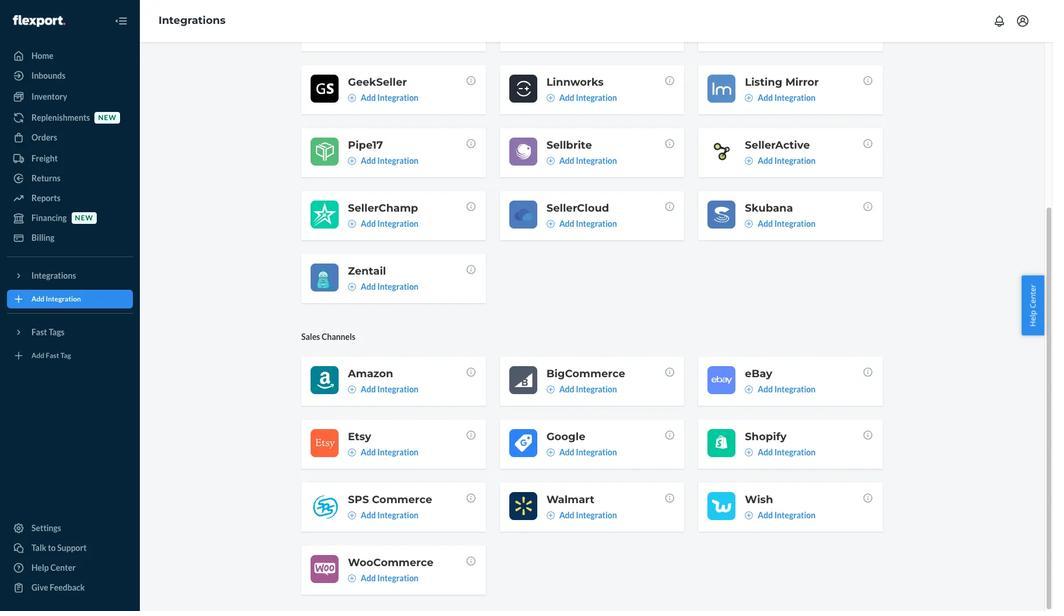 Task type: vqa. For each thing, say whether or not it's contained in the screenshot.
Origin related to International
no



Task type: describe. For each thing, give the bounding box(es) containing it.
open account menu image
[[1016, 14, 1030, 28]]

add integration link for sellercloud
[[547, 218, 617, 230]]

fast tags
[[31, 327, 65, 337]]

new for replenishments
[[98, 113, 117, 122]]

integration for sps commerce
[[378, 510, 419, 520]]

wish
[[745, 493, 774, 506]]

add integration for sellercloud
[[560, 219, 617, 228]]

sales
[[301, 332, 320, 342]]

add fast tag
[[31, 351, 71, 360]]

add for linnworks
[[560, 93, 575, 103]]

replenishments
[[31, 113, 90, 122]]

inventory
[[31, 92, 67, 101]]

integration for zentail
[[378, 282, 419, 291]]

add for skubana
[[758, 219, 773, 228]]

add integration link for woocommerce
[[348, 573, 419, 584]]

sellercloud
[[547, 202, 610, 214]]

inbounds
[[31, 71, 65, 80]]

0 horizontal spatial help center
[[31, 563, 76, 573]]

integration for etsy
[[378, 447, 419, 457]]

support
[[57, 543, 87, 553]]

flexport logo image
[[13, 15, 65, 27]]

integration for sellerchamp
[[378, 219, 419, 228]]

integration for google
[[576, 447, 617, 457]]

etsy
[[348, 430, 371, 443]]

add integration link for amazon
[[348, 384, 419, 395]]

give feedback button
[[7, 578, 133, 597]]

sellerchamp
[[348, 202, 418, 214]]

plus circle image for woocommerce
[[348, 574, 356, 582]]

fast tags button
[[7, 323, 133, 342]]

talk to support
[[31, 543, 87, 553]]

add integration for etsy
[[361, 447, 419, 457]]

google
[[547, 430, 586, 443]]

add down fast tags
[[31, 351, 44, 360]]

integration for sellbrite
[[576, 156, 617, 166]]

listing
[[745, 76, 783, 89]]

mirror
[[786, 76, 819, 89]]

add integration for woocommerce
[[361, 573, 419, 583]]

integration for bigcommerce
[[576, 384, 617, 394]]

commerce
[[372, 493, 432, 506]]

add integration for bigcommerce
[[560, 384, 617, 394]]

add integration for sellerchamp
[[361, 219, 419, 228]]

add for amazon
[[361, 384, 376, 394]]

add integration for sps commerce
[[361, 510, 419, 520]]

add integration for ebay
[[758, 384, 816, 394]]

plus circle image for sps commerce
[[348, 511, 356, 519]]

add integration link for pipe17
[[348, 155, 419, 167]]

add integration for wish
[[758, 510, 816, 520]]

add integration for walmart
[[560, 510, 617, 520]]

add integration link for listing mirror
[[745, 92, 816, 104]]

linnworks
[[547, 76, 604, 89]]

plus circle image for sellerchamp
[[348, 220, 356, 228]]

plus circle image for skubana
[[745, 220, 754, 228]]

plus circle image for sellercloud
[[547, 220, 555, 228]]

1 vertical spatial center
[[50, 563, 76, 573]]

add integration link for sellbrite
[[547, 155, 617, 167]]

sellbrite
[[547, 139, 592, 152]]

plus circle image for shopify
[[745, 448, 754, 456]]

orders link
[[7, 128, 133, 147]]

returns link
[[7, 169, 133, 188]]

add for shopify
[[758, 447, 773, 457]]

integration for sellercloud
[[576, 219, 617, 228]]

close navigation image
[[114, 14, 128, 28]]

plus circle image for geekseller
[[348, 94, 356, 102]]

sales channels
[[301, 332, 356, 342]]

fast inside dropdown button
[[31, 327, 47, 337]]

integrations inside dropdown button
[[31, 271, 76, 280]]

1 vertical spatial fast
[[46, 351, 59, 360]]

add integration for listing mirror
[[758, 93, 816, 103]]

zentail
[[348, 265, 386, 277]]

add fast tag link
[[7, 346, 133, 365]]

shopify
[[745, 430, 787, 443]]

plus circle image for etsy
[[348, 448, 356, 456]]

plus circle image for wish
[[745, 511, 754, 519]]

add integration link for zentail
[[348, 281, 419, 293]]

add integration for zentail
[[361, 282, 419, 291]]

billing link
[[7, 229, 133, 247]]

add for geekseller
[[361, 93, 376, 103]]

plus circle image for google
[[547, 448, 555, 456]]

integration for listing mirror
[[775, 93, 816, 103]]

1 horizontal spatial integrations
[[159, 14, 226, 27]]

add integration link for geekseller
[[348, 92, 419, 104]]

skubana
[[745, 202, 793, 214]]

reports link
[[7, 189, 133, 208]]

give feedback
[[31, 583, 85, 592]]

returns
[[31, 173, 61, 183]]

settings
[[31, 523, 61, 533]]

add integration for sellbrite
[[560, 156, 617, 166]]

add for ebay
[[758, 384, 773, 394]]

integration for skubana
[[775, 219, 816, 228]]

add integration for selleractive
[[758, 156, 816, 166]]



Task type: locate. For each thing, give the bounding box(es) containing it.
1 vertical spatial help center
[[31, 563, 76, 573]]

add down the 'wish'
[[758, 510, 773, 520]]

add down linnworks
[[560, 93, 575, 103]]

plus circle image for listing mirror
[[745, 94, 754, 102]]

integration for walmart
[[576, 510, 617, 520]]

add integration link down geekseller
[[348, 92, 419, 104]]

add for etsy
[[361, 447, 376, 457]]

freight
[[31, 153, 58, 163]]

ebay
[[745, 367, 773, 380]]

integration
[[378, 93, 419, 103], [576, 93, 617, 103], [775, 93, 816, 103], [378, 156, 419, 166], [576, 156, 617, 166], [775, 156, 816, 166], [378, 219, 419, 228], [576, 219, 617, 228], [775, 219, 816, 228], [378, 282, 419, 291], [46, 295, 81, 303], [378, 384, 419, 394], [576, 384, 617, 394], [775, 384, 816, 394], [378, 447, 419, 457], [576, 447, 617, 457], [775, 447, 816, 457], [378, 510, 419, 520], [576, 510, 617, 520], [775, 510, 816, 520], [378, 573, 419, 583]]

1 horizontal spatial help center
[[1028, 284, 1039, 327]]

0 vertical spatial center
[[1028, 284, 1039, 308]]

1 vertical spatial integrations
[[31, 271, 76, 280]]

integration for pipe17
[[378, 156, 419, 166]]

add integration link for bigcommerce
[[547, 384, 617, 395]]

add down sellbrite
[[560, 156, 575, 166]]

plus circle image down selleractive
[[745, 157, 754, 165]]

add integration down 'walmart'
[[560, 510, 617, 520]]

add down zentail
[[361, 282, 376, 291]]

add integration down skubana
[[758, 219, 816, 228]]

add integration down amazon
[[361, 384, 419, 394]]

add integration for skubana
[[758, 219, 816, 228]]

plus circle image down the shopify at the right of page
[[745, 448, 754, 456]]

add integration down ebay
[[758, 384, 816, 394]]

inbounds link
[[7, 66, 133, 85]]

talk
[[31, 543, 46, 553]]

plus circle image for zentail
[[348, 283, 356, 291]]

plus circle image down ebay
[[745, 385, 754, 394]]

plus circle image for linnworks
[[547, 94, 555, 102]]

fast
[[31, 327, 47, 337], [46, 351, 59, 360]]

plus circle image for walmart
[[547, 511, 555, 519]]

add integration down the shopify at the right of page
[[758, 447, 816, 457]]

integration for amazon
[[378, 384, 419, 394]]

integrations button
[[7, 266, 133, 285]]

add integration link down selleractive
[[745, 155, 816, 167]]

1 vertical spatial help
[[31, 563, 49, 573]]

add for walmart
[[560, 510, 575, 520]]

woocommerce
[[348, 556, 434, 569]]

channels
[[322, 332, 356, 342]]

add integration for amazon
[[361, 384, 419, 394]]

center
[[1028, 284, 1039, 308], [50, 563, 76, 573]]

reports
[[31, 193, 61, 203]]

add integration link down google
[[547, 447, 617, 458]]

add integration link for etsy
[[348, 447, 419, 458]]

add integration link down sellerchamp
[[348, 218, 419, 230]]

add for wish
[[758, 510, 773, 520]]

integration for wish
[[775, 510, 816, 520]]

help inside help center "button"
[[1028, 310, 1039, 327]]

plus circle image down etsy
[[348, 448, 356, 456]]

add integration down sellerchamp
[[361, 219, 419, 228]]

add integration link down skubana
[[745, 218, 816, 230]]

fast left 'tag'
[[46, 351, 59, 360]]

add down 'walmart'
[[560, 510, 575, 520]]

add for bigcommerce
[[560, 384, 575, 394]]

plus circle image for ebay
[[745, 385, 754, 394]]

add for listing mirror
[[758, 93, 773, 103]]

plus circle image down the 'wish'
[[745, 511, 754, 519]]

add integration link down the shopify at the right of page
[[745, 447, 816, 458]]

amazon
[[348, 367, 393, 380]]

add integration down google
[[560, 447, 617, 457]]

selleractive
[[745, 139, 810, 152]]

plus circle image down pipe17
[[348, 157, 356, 165]]

add up fast tags
[[31, 295, 44, 303]]

add integration link for wish
[[745, 510, 816, 521]]

help center
[[1028, 284, 1039, 327], [31, 563, 76, 573]]

freight link
[[7, 149, 133, 168]]

0 vertical spatial integrations
[[159, 14, 226, 27]]

sps
[[348, 493, 369, 506]]

plus circle image down zentail
[[348, 283, 356, 291]]

add down selleractive
[[758, 156, 773, 166]]

add integration link down the sellercloud
[[547, 218, 617, 230]]

integration for geekseller
[[378, 93, 419, 103]]

add down the shopify at the right of page
[[758, 447, 773, 457]]

plus circle image for pipe17
[[348, 157, 356, 165]]

plus circle image down sellerchamp
[[348, 220, 356, 228]]

add integration down geekseller
[[361, 93, 419, 103]]

integration for ebay
[[775, 384, 816, 394]]

add integration link down pipe17
[[348, 155, 419, 167]]

add integration link for linnworks
[[547, 92, 617, 104]]

new for financing
[[75, 214, 93, 222]]

add down listing
[[758, 93, 773, 103]]

help center button
[[1022, 276, 1045, 335]]

add integration
[[361, 93, 419, 103], [560, 93, 617, 103], [758, 93, 816, 103], [361, 156, 419, 166], [560, 156, 617, 166], [758, 156, 816, 166], [361, 219, 419, 228], [560, 219, 617, 228], [758, 219, 816, 228], [361, 282, 419, 291], [31, 295, 81, 303], [361, 384, 419, 394], [560, 384, 617, 394], [758, 384, 816, 394], [361, 447, 419, 457], [560, 447, 617, 457], [758, 447, 816, 457], [361, 510, 419, 520], [560, 510, 617, 520], [758, 510, 816, 520], [361, 573, 419, 583]]

integrations link
[[159, 14, 226, 27]]

add integration link for selleractive
[[745, 155, 816, 167]]

0 horizontal spatial new
[[75, 214, 93, 222]]

0 horizontal spatial center
[[50, 563, 76, 573]]

0 vertical spatial fast
[[31, 327, 47, 337]]

add integration link
[[348, 92, 419, 104], [547, 92, 617, 104], [745, 92, 816, 104], [348, 155, 419, 167], [547, 155, 617, 167], [745, 155, 816, 167], [348, 218, 419, 230], [547, 218, 617, 230], [745, 218, 816, 230], [348, 281, 419, 293], [7, 290, 133, 308], [348, 384, 419, 395], [547, 384, 617, 395], [745, 384, 816, 395], [348, 447, 419, 458], [547, 447, 617, 458], [745, 447, 816, 458], [348, 510, 419, 521], [547, 510, 617, 521], [745, 510, 816, 521], [348, 573, 419, 584]]

orders
[[31, 132, 57, 142]]

give
[[31, 583, 48, 592]]

new
[[98, 113, 117, 122], [75, 214, 93, 222]]

walmart
[[547, 493, 595, 506]]

add integration link for shopify
[[745, 447, 816, 458]]

add integration link down ebay
[[745, 384, 816, 395]]

pipe17
[[348, 139, 383, 152]]

add
[[361, 93, 376, 103], [560, 93, 575, 103], [758, 93, 773, 103], [361, 156, 376, 166], [560, 156, 575, 166], [758, 156, 773, 166], [361, 219, 376, 228], [560, 219, 575, 228], [758, 219, 773, 228], [361, 282, 376, 291], [31, 295, 44, 303], [31, 351, 44, 360], [361, 384, 376, 394], [560, 384, 575, 394], [758, 384, 773, 394], [361, 447, 376, 457], [560, 447, 575, 457], [758, 447, 773, 457], [361, 510, 376, 520], [560, 510, 575, 520], [758, 510, 773, 520], [361, 573, 376, 583]]

integration for woocommerce
[[378, 573, 419, 583]]

1 horizontal spatial center
[[1028, 284, 1039, 308]]

financing
[[31, 213, 67, 223]]

plus circle image down listing
[[745, 94, 754, 102]]

add for sellbrite
[[560, 156, 575, 166]]

new up orders link
[[98, 113, 117, 122]]

add down amazon
[[361, 384, 376, 394]]

add integration link down woocommerce in the bottom of the page
[[348, 573, 419, 584]]

plus circle image down google
[[547, 448, 555, 456]]

plus circle image down skubana
[[745, 220, 754, 228]]

0 horizontal spatial integrations
[[31, 271, 76, 280]]

0 horizontal spatial help
[[31, 563, 49, 573]]

add integration link for sellerchamp
[[348, 218, 419, 230]]

help
[[1028, 310, 1039, 327], [31, 563, 49, 573]]

add integration down linnworks
[[560, 93, 617, 103]]

plus circle image down 'walmart'
[[547, 511, 555, 519]]

add integration down the sellercloud
[[560, 219, 617, 228]]

1 horizontal spatial help
[[1028, 310, 1039, 327]]

add integration down pipe17
[[361, 156, 419, 166]]

integration for selleractive
[[775, 156, 816, 166]]

add for sellerchamp
[[361, 219, 376, 228]]

plus circle image
[[745, 94, 754, 102], [547, 157, 555, 165], [348, 220, 356, 228], [547, 220, 555, 228], [348, 283, 356, 291], [348, 385, 356, 394], [547, 385, 555, 394], [745, 385, 754, 394], [348, 448, 356, 456], [547, 448, 555, 456], [745, 448, 754, 456], [348, 511, 356, 519], [745, 511, 754, 519]]

to
[[48, 543, 56, 553]]

plus circle image down the sellercloud
[[547, 220, 555, 228]]

add integration link down the 'wish'
[[745, 510, 816, 521]]

plus circle image down bigcommerce
[[547, 385, 555, 394]]

plus circle image down woocommerce in the bottom of the page
[[348, 574, 356, 582]]

bigcommerce
[[547, 367, 626, 380]]

add down woocommerce in the bottom of the page
[[361, 573, 376, 583]]

add integration link down integrations dropdown button
[[7, 290, 133, 308]]

plus circle image for sellbrite
[[547, 157, 555, 165]]

add for sellercloud
[[560, 219, 575, 228]]

add integration link down listing mirror
[[745, 92, 816, 104]]

home
[[31, 51, 54, 61]]

add integration link down 'walmart'
[[547, 510, 617, 521]]

add integration down woocommerce in the bottom of the page
[[361, 573, 419, 583]]

tag
[[60, 351, 71, 360]]

add down pipe17
[[361, 156, 376, 166]]

add down geekseller
[[361, 93, 376, 103]]

talk to support button
[[7, 539, 133, 557]]

0 vertical spatial new
[[98, 113, 117, 122]]

add down google
[[560, 447, 575, 457]]

settings link
[[7, 519, 133, 538]]

plus circle image down sps
[[348, 511, 356, 519]]

plus circle image down geekseller
[[348, 94, 356, 102]]

add integration down zentail
[[361, 282, 419, 291]]

add integration link down sellbrite
[[547, 155, 617, 167]]

add integration link for google
[[547, 447, 617, 458]]

listing mirror
[[745, 76, 819, 89]]

add integration for linnworks
[[560, 93, 617, 103]]

center inside "button"
[[1028, 284, 1039, 308]]

add for google
[[560, 447, 575, 457]]

add down etsy
[[361, 447, 376, 457]]

add integration link for sps commerce
[[348, 510, 419, 521]]

1 vertical spatial new
[[75, 214, 93, 222]]

add down sps
[[361, 510, 376, 520]]

add integration down sellbrite
[[560, 156, 617, 166]]

add down sellerchamp
[[361, 219, 376, 228]]

add integration link down etsy
[[348, 447, 419, 458]]

add for zentail
[[361, 282, 376, 291]]

add integration for geekseller
[[361, 93, 419, 103]]

fast left tags
[[31, 327, 47, 337]]

billing
[[31, 233, 55, 243]]

add integration down sps commerce
[[361, 510, 419, 520]]

add down skubana
[[758, 219, 773, 228]]

add down the sellercloud
[[560, 219, 575, 228]]

add integration for google
[[560, 447, 617, 457]]

inventory link
[[7, 87, 133, 106]]

add integration link down bigcommerce
[[547, 384, 617, 395]]

add integration link for walmart
[[547, 510, 617, 521]]

add integration link down zentail
[[348, 281, 419, 293]]

plus circle image for bigcommerce
[[547, 385, 555, 394]]

add integration link down amazon
[[348, 384, 419, 395]]

help center inside "button"
[[1028, 284, 1039, 327]]

add for sps commerce
[[361, 510, 376, 520]]

help center link
[[7, 559, 133, 577]]

add integration down integrations dropdown button
[[31, 295, 81, 303]]

add for selleractive
[[758, 156, 773, 166]]

plus circle image
[[348, 94, 356, 102], [547, 94, 555, 102], [348, 157, 356, 165], [745, 157, 754, 165], [745, 220, 754, 228], [547, 511, 555, 519], [348, 574, 356, 582]]

integrations
[[159, 14, 226, 27], [31, 271, 76, 280]]

1 horizontal spatial new
[[98, 113, 117, 122]]

add integration for pipe17
[[361, 156, 419, 166]]

help inside help center link
[[31, 563, 49, 573]]

0 vertical spatial help
[[1028, 310, 1039, 327]]

add integration down the 'wish'
[[758, 510, 816, 520]]

add integration down selleractive
[[758, 156, 816, 166]]

integration for linnworks
[[576, 93, 617, 103]]

open notifications image
[[993, 14, 1007, 28]]

plus circle image down linnworks
[[547, 94, 555, 102]]

add integration link down linnworks
[[547, 92, 617, 104]]

add integration link down sps commerce
[[348, 510, 419, 521]]

add integration down listing mirror
[[758, 93, 816, 103]]

add down bigcommerce
[[560, 384, 575, 394]]

add integration link for skubana
[[745, 218, 816, 230]]

add integration down bigcommerce
[[560, 384, 617, 394]]

add integration for shopify
[[758, 447, 816, 457]]

geekseller
[[348, 76, 407, 89]]

tags
[[49, 327, 65, 337]]

add down ebay
[[758, 384, 773, 394]]

add for pipe17
[[361, 156, 376, 166]]

feedback
[[50, 583, 85, 592]]

plus circle image for amazon
[[348, 385, 356, 394]]

sps commerce
[[348, 493, 432, 506]]

add integration down etsy
[[361, 447, 419, 457]]

new down reports 'link'
[[75, 214, 93, 222]]

add for woocommerce
[[361, 573, 376, 583]]

plus circle image for selleractive
[[745, 157, 754, 165]]

plus circle image down sellbrite
[[547, 157, 555, 165]]

add integration link for ebay
[[745, 384, 816, 395]]

home link
[[7, 47, 133, 65]]

0 vertical spatial help center
[[1028, 284, 1039, 327]]

integration for shopify
[[775, 447, 816, 457]]

plus circle image down amazon
[[348, 385, 356, 394]]



